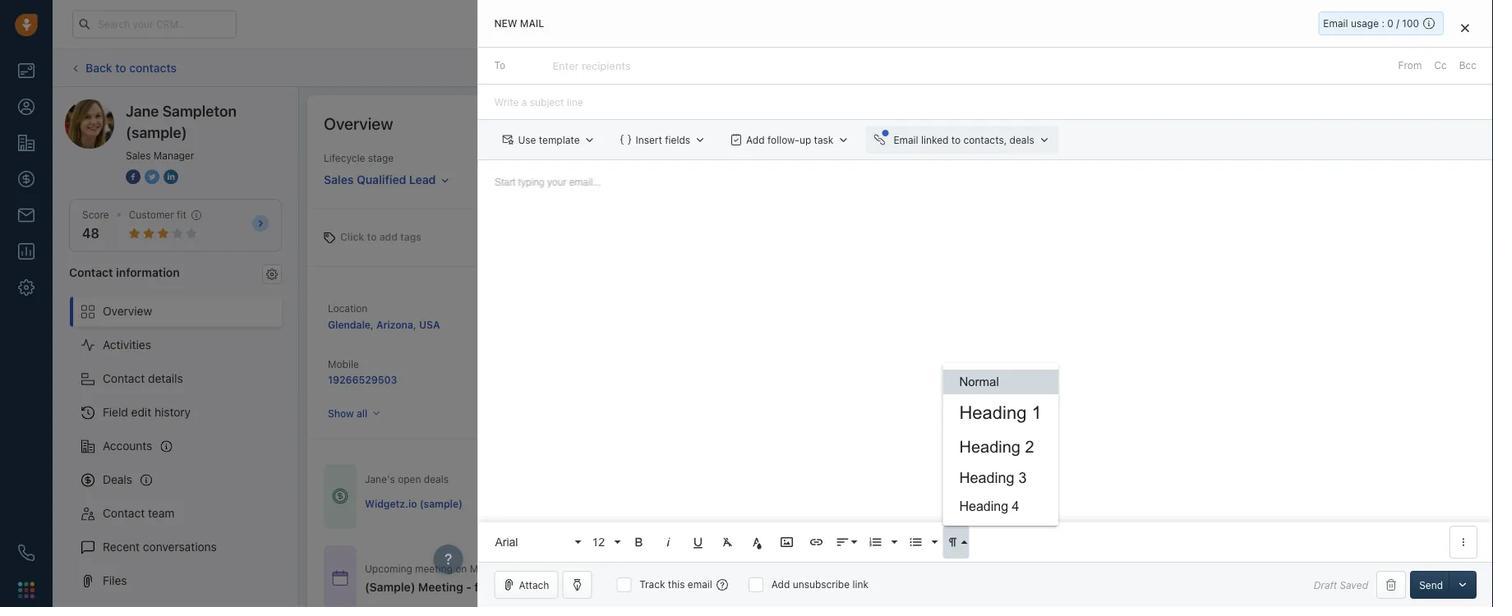 Task type: describe. For each thing, give the bounding box(es) containing it.
text color image
[[750, 535, 765, 550]]

bcc
[[1460, 60, 1478, 71]]

twitter circled image
[[145, 168, 160, 185]]

meeting
[[418, 581, 463, 594]]

fields
[[665, 134, 691, 146]]

1
[[1032, 402, 1042, 423]]

new mail
[[495, 18, 544, 29]]

13
[[493, 563, 504, 575]]

from
[[557, 563, 579, 575]]

100
[[1403, 18, 1420, 29]]

19266529503 link
[[328, 374, 397, 386]]

contact details
[[103, 372, 183, 386]]

add deal button
[[1338, 54, 1412, 82]]

heading for heading 3
[[960, 470, 1015, 487]]

qualified
[[357, 173, 406, 186]]

add for add deal
[[1363, 62, 1381, 74]]

jane
[[126, 102, 159, 120]]

details
[[148, 372, 183, 386]]

phone image
[[18, 545, 35, 562]]

Search your CRM... text field
[[72, 10, 237, 38]]

up
[[800, 134, 812, 146]]

final
[[475, 581, 499, 594]]

/
[[1397, 18, 1400, 29]]

to inside button
[[952, 134, 961, 146]]

cc
[[1435, 60, 1448, 71]]

unordered list image
[[909, 535, 924, 550]]

score 48
[[82, 209, 109, 241]]

fit
[[177, 209, 186, 221]]

Enter recipients text field
[[553, 53, 634, 79]]

days
[[923, 498, 945, 509]]

arial button
[[490, 526, 583, 559]]

3 inside heading 1 'application'
[[1019, 470, 1027, 487]]

1 nov, from the left
[[507, 563, 527, 575]]

tags
[[400, 231, 422, 243]]

:
[[1382, 18, 1385, 29]]

48
[[82, 226, 99, 241]]

new for new mail
[[495, 18, 518, 29]]

use template button
[[495, 126, 604, 154]]

23:30
[[581, 563, 609, 575]]

send button
[[1411, 571, 1453, 599]]

sales for sales qualified lead
[[324, 173, 354, 186]]

email usage : 0 / 100
[[1324, 18, 1420, 29]]

email for email usage : 0 / 100
[[1324, 18, 1349, 29]]

template
[[539, 134, 580, 146]]

customize overview
[[1367, 118, 1460, 129]]

information
[[116, 265, 180, 279]]

use
[[518, 134, 536, 146]]

closes
[[869, 498, 901, 509]]

1 cell from the left
[[702, 488, 869, 521]]

glendale,
[[328, 319, 374, 331]]

jane's
[[365, 474, 395, 486]]

team
[[148, 507, 175, 521]]

this
[[668, 579, 685, 591]]

(sample)
[[365, 581, 415, 594]]

insert fields
[[636, 134, 691, 146]]

1 vertical spatial 3
[[914, 498, 921, 509]]

heading 2 link
[[943, 431, 1059, 464]]

usage
[[1352, 18, 1380, 29]]

use template
[[518, 134, 580, 146]]

show all
[[328, 408, 368, 419]]

mobile
[[328, 359, 359, 370]]

manager
[[154, 150, 194, 161]]

history
[[155, 406, 191, 419]]

linkedin circled image
[[164, 168, 178, 185]]

heading 4 link
[[943, 493, 1059, 520]]

closes in 3 days
[[869, 498, 945, 509]]

unsubscribe
[[793, 579, 850, 591]]

from
[[1399, 60, 1423, 71]]

track this email
[[640, 579, 713, 591]]

upcoming meeting on mon 13 nov, 2023 from 23:30 to wed 15 nov, 2023 at 00:00
[[365, 563, 751, 575]]

to right back
[[115, 61, 126, 74]]

12 button
[[587, 526, 623, 559]]

48 button
[[82, 226, 99, 241]]

draft
[[1314, 580, 1338, 591]]

send
[[1420, 580, 1444, 591]]

insert image (⌘p) image
[[780, 535, 795, 550]]

Write a subject line text field
[[478, 85, 1494, 119]]

deal inside button
[[1384, 62, 1404, 74]]

sampleton
[[163, 102, 237, 120]]

upcoming
[[365, 563, 413, 575]]

link
[[853, 579, 869, 591]]

all
[[357, 408, 368, 419]]

clear formatting image
[[721, 535, 735, 550]]

back to contacts
[[86, 61, 177, 74]]

attach button
[[495, 571, 559, 599]]

(sample) meeting - final discussion about the deal
[[365, 581, 643, 594]]

stage
[[368, 153, 394, 164]]

saved
[[1341, 580, 1369, 591]]

arial
[[495, 536, 518, 549]]

new link
[[488, 171, 652, 192]]

heading for heading 2
[[960, 438, 1021, 456]]

customer
[[129, 209, 174, 221]]

to left add
[[367, 231, 377, 243]]

at
[[711, 563, 720, 575]]

heading 1 link
[[943, 395, 1059, 431]]

email linked to contacts, deals
[[894, 134, 1035, 146]]

contacts,
[[964, 134, 1007, 146]]

heading 1 dialog
[[478, 0, 1494, 608]]

add deal
[[1363, 62, 1404, 74]]

-
[[466, 581, 472, 594]]

0 vertical spatial overview
[[324, 113, 393, 133]]

underline (⌘u) image
[[691, 535, 706, 550]]



Task type: vqa. For each thing, say whether or not it's contained in the screenshot.
the to corresponding to create
no



Task type: locate. For each thing, give the bounding box(es) containing it.
freshworks switcher image
[[18, 582, 35, 599]]

heading inside heading 3 link
[[960, 470, 1015, 487]]

location
[[328, 303, 368, 314]]

edit
[[131, 406, 151, 419]]

new down template at the left top of the page
[[565, 176, 586, 187]]

contact down activities
[[103, 372, 145, 386]]

2 2023 from the left
[[684, 563, 708, 575]]

0
[[1388, 18, 1394, 29]]

2
[[1026, 438, 1035, 456]]

customer fit
[[129, 209, 186, 221]]

new left mail
[[495, 18, 518, 29]]

2 heading from the top
[[960, 438, 1021, 456]]

contacts
[[129, 61, 177, 74]]

add left follow-
[[747, 134, 765, 146]]

sales
[[126, 150, 151, 161], [324, 173, 354, 186]]

4
[[1013, 499, 1020, 514]]

nov, up track this email
[[661, 563, 681, 575]]

location glendale, arizona, usa
[[328, 303, 440, 331]]

3 heading from the top
[[960, 470, 1015, 487]]

1 vertical spatial sales
[[324, 173, 354, 186]]

recent conversations
[[103, 541, 217, 554]]

new for new
[[565, 176, 586, 187]]

email inside button
[[894, 134, 919, 146]]

to left wed
[[612, 563, 621, 575]]

(sample)
[[126, 123, 187, 141], [420, 498, 463, 510]]

email for email linked to contacts, deals
[[894, 134, 919, 146]]

heading down normal link
[[960, 402, 1027, 423]]

add left from
[[1363, 62, 1381, 74]]

deals right open
[[424, 474, 449, 486]]

jane sampleton (sample)
[[126, 102, 237, 141]]

heading up the heading 4
[[960, 470, 1015, 487]]

1 horizontal spatial 3
[[1019, 470, 1027, 487]]

1 horizontal spatial deals
[[1010, 134, 1035, 146]]

heading for heading 1
[[960, 402, 1027, 423]]

heading down heading 3
[[960, 499, 1009, 514]]

0 horizontal spatial 3
[[914, 498, 921, 509]]

1 horizontal spatial (sample)
[[420, 498, 463, 510]]

1 vertical spatial deals
[[424, 474, 449, 486]]

facebook circled image
[[126, 168, 141, 185]]

0 vertical spatial (sample)
[[126, 123, 187, 141]]

2 horizontal spatial add
[[1363, 62, 1381, 74]]

contact information
[[69, 265, 180, 279]]

wed
[[624, 563, 644, 575]]

container_wx8msf4aqz5i3rn1 image left upcoming
[[332, 570, 349, 587]]

sales up 'facebook circled' icon in the left of the page
[[126, 150, 151, 161]]

12
[[592, 536, 605, 549]]

email
[[688, 579, 713, 591]]

status
[[488, 153, 518, 164]]

phone element
[[10, 537, 43, 570]]

close image
[[1462, 23, 1470, 32]]

0 vertical spatial email
[[1324, 18, 1349, 29]]

task
[[814, 134, 834, 146]]

add
[[380, 231, 398, 243]]

container_wx8msf4aqz5i3rn1 image
[[645, 582, 656, 593]]

1 horizontal spatial email
[[1324, 18, 1349, 29]]

1 horizontal spatial sales
[[324, 173, 354, 186]]

0 horizontal spatial email
[[894, 134, 919, 146]]

heading 1 application
[[478, 160, 1494, 562]]

widgetz.io (sample) link
[[365, 497, 463, 511]]

overview up activities
[[103, 305, 152, 318]]

1 vertical spatial new
[[565, 176, 586, 187]]

lead
[[409, 173, 436, 186]]

deals inside button
[[1010, 134, 1035, 146]]

glendale, arizona, usa link
[[328, 319, 440, 331]]

1 vertical spatial email
[[894, 134, 919, 146]]

0 horizontal spatial overview
[[103, 305, 152, 318]]

accounts
[[103, 440, 152, 453]]

2 cell from the left
[[534, 488, 702, 521]]

deals right contacts,
[[1010, 134, 1035, 146]]

heading 1
[[960, 402, 1042, 423]]

heading 2
[[960, 438, 1035, 456]]

heading inside heading 4 link
[[960, 499, 1009, 514]]

2023 up email at the bottom left of page
[[684, 563, 708, 575]]

customize overview button
[[1342, 112, 1469, 135]]

(sample) inside row
[[420, 498, 463, 510]]

container_wx8msf4aqz5i3rn1 image
[[332, 489, 349, 505], [332, 570, 349, 587]]

contact for contact team
[[103, 507, 145, 521]]

0 vertical spatial 3
[[1019, 470, 1027, 487]]

heading for heading 4
[[960, 499, 1009, 514]]

0 horizontal spatial 2023
[[530, 563, 554, 575]]

insert link (⌘k) image
[[809, 535, 824, 550]]

sales qualified lead link
[[324, 165, 450, 189]]

customize
[[1367, 118, 1416, 129]]

sales down lifecycle
[[324, 173, 354, 186]]

row
[[365, 488, 1037, 522]]

back to contacts link
[[69, 55, 178, 81]]

15
[[647, 563, 658, 575]]

deals
[[103, 473, 132, 487]]

contact up recent
[[103, 507, 145, 521]]

0 horizontal spatial deal
[[619, 581, 643, 594]]

new inside heading 1 dialog
[[495, 18, 518, 29]]

heading 3
[[960, 470, 1027, 487]]

0 horizontal spatial sales
[[126, 150, 151, 161]]

0 vertical spatial deals
[[1010, 134, 1035, 146]]

add for add follow-up task
[[747, 134, 765, 146]]

1 vertical spatial container_wx8msf4aqz5i3rn1 image
[[332, 570, 349, 587]]

deal
[[1384, 62, 1404, 74], [619, 581, 643, 594]]

nov, right 13 on the bottom of page
[[507, 563, 527, 575]]

to right linked
[[952, 134, 961, 146]]

email image
[[1331, 18, 1343, 31]]

0 horizontal spatial (sample)
[[126, 123, 187, 141]]

sales inside "link"
[[324, 173, 354, 186]]

(sample) down open
[[420, 498, 463, 510]]

contact team
[[103, 507, 175, 521]]

2023 up the "attach"
[[530, 563, 554, 575]]

row containing closes in 3 days
[[365, 488, 1037, 522]]

heading inside heading 2 link
[[960, 438, 1021, 456]]

overview up "lifecycle stage"
[[324, 113, 393, 133]]

0 vertical spatial sales
[[126, 150, 151, 161]]

contact for contact details
[[103, 372, 145, 386]]

activities
[[103, 338, 151, 352]]

cell
[[702, 488, 869, 521], [534, 488, 702, 521]]

deals
[[1010, 134, 1035, 146], [424, 474, 449, 486]]

2 nov, from the left
[[661, 563, 681, 575]]

add follow-up task
[[747, 134, 834, 146]]

1 vertical spatial overview
[[103, 305, 152, 318]]

field
[[103, 406, 128, 419]]

0 horizontal spatial deals
[[424, 474, 449, 486]]

contact down '48' 'button'
[[69, 265, 113, 279]]

1 horizontal spatial deal
[[1384, 62, 1404, 74]]

arizona,
[[377, 319, 417, 331]]

nov,
[[507, 563, 527, 575], [661, 563, 681, 575]]

deal down wed
[[619, 581, 643, 594]]

lifecycle stage
[[324, 153, 394, 164]]

widgetz.io (sample)
[[365, 498, 463, 510]]

1 horizontal spatial add
[[772, 579, 790, 591]]

heading inside heading 1 link
[[960, 402, 1027, 423]]

contact
[[69, 265, 113, 279], [103, 372, 145, 386], [103, 507, 145, 521]]

normal
[[960, 375, 1000, 389]]

1 horizontal spatial new
[[565, 176, 586, 187]]

1 vertical spatial (sample)
[[420, 498, 463, 510]]

1 horizontal spatial overview
[[324, 113, 393, 133]]

conversations
[[143, 541, 217, 554]]

in
[[903, 498, 912, 509]]

email linked to contacts, deals button
[[866, 126, 1059, 154]]

add inside button
[[1363, 62, 1381, 74]]

container_wx8msf4aqz5i3rn1 image left widgetz.io on the bottom left
[[332, 489, 349, 505]]

linked
[[922, 134, 949, 146]]

to
[[495, 60, 506, 71]]

1 heading from the top
[[960, 402, 1027, 423]]

on
[[456, 563, 467, 575]]

0 vertical spatial contact
[[69, 265, 113, 279]]

add left unsubscribe
[[772, 579, 790, 591]]

0 vertical spatial new
[[495, 18, 518, 29]]

0 horizontal spatial add
[[747, 134, 765, 146]]

italic (⌘i) image
[[661, 535, 676, 550]]

sales for sales manager
[[126, 150, 151, 161]]

draft saved
[[1314, 580, 1369, 591]]

click to add tags
[[340, 231, 422, 243]]

contact for contact information
[[69, 265, 113, 279]]

click
[[340, 231, 364, 243]]

1 horizontal spatial nov,
[[661, 563, 681, 575]]

heading up heading 3
[[960, 438, 1021, 456]]

1 vertical spatial add
[[747, 134, 765, 146]]

open
[[398, 474, 421, 486]]

cell up insert image (⌘p)
[[702, 488, 869, 521]]

3 right in
[[914, 498, 921, 509]]

0 vertical spatial container_wx8msf4aqz5i3rn1 image
[[332, 489, 349, 505]]

mng settings image
[[266, 269, 278, 280]]

heading 3 link
[[943, 464, 1059, 493]]

1 horizontal spatial 2023
[[684, 563, 708, 575]]

follow-
[[768, 134, 800, 146]]

jane's open deals
[[365, 474, 449, 486]]

new
[[495, 18, 518, 29], [565, 176, 586, 187]]

widgetz.io
[[365, 498, 417, 510]]

1 2023 from the left
[[530, 563, 554, 575]]

4 heading from the top
[[960, 499, 1009, 514]]

email left linked
[[894, 134, 919, 146]]

email
[[1324, 18, 1349, 29], [894, 134, 919, 146]]

overview
[[1419, 118, 1460, 129]]

2 vertical spatial add
[[772, 579, 790, 591]]

3 up 4 at the bottom right of page
[[1019, 470, 1027, 487]]

add for add unsubscribe link
[[772, 579, 790, 591]]

cell up 12 "dropdown button"
[[534, 488, 702, 521]]

0 vertical spatial add
[[1363, 62, 1381, 74]]

email left usage
[[1324, 18, 1349, 29]]

back
[[86, 61, 112, 74]]

1 vertical spatial deal
[[619, 581, 643, 594]]

2023
[[530, 563, 554, 575], [684, 563, 708, 575]]

2 vertical spatial contact
[[103, 507, 145, 521]]

heading
[[960, 402, 1027, 423], [960, 438, 1021, 456], [960, 470, 1015, 487], [960, 499, 1009, 514]]

(sample) inside jane sampleton (sample)
[[126, 123, 187, 141]]

0 horizontal spatial new
[[495, 18, 518, 29]]

attach
[[519, 580, 549, 591]]

0 vertical spatial deal
[[1384, 62, 1404, 74]]

0 horizontal spatial nov,
[[507, 563, 527, 575]]

show
[[328, 408, 354, 419]]

2 container_wx8msf4aqz5i3rn1 image from the top
[[332, 570, 349, 587]]

(sample) up the sales manager
[[126, 123, 187, 141]]

1 container_wx8msf4aqz5i3rn1 image from the top
[[332, 489, 349, 505]]

1 vertical spatial contact
[[103, 372, 145, 386]]

add
[[1363, 62, 1381, 74], [747, 134, 765, 146], [772, 579, 790, 591]]

deal down the 0
[[1384, 62, 1404, 74]]

overview
[[324, 113, 393, 133], [103, 305, 152, 318]]



